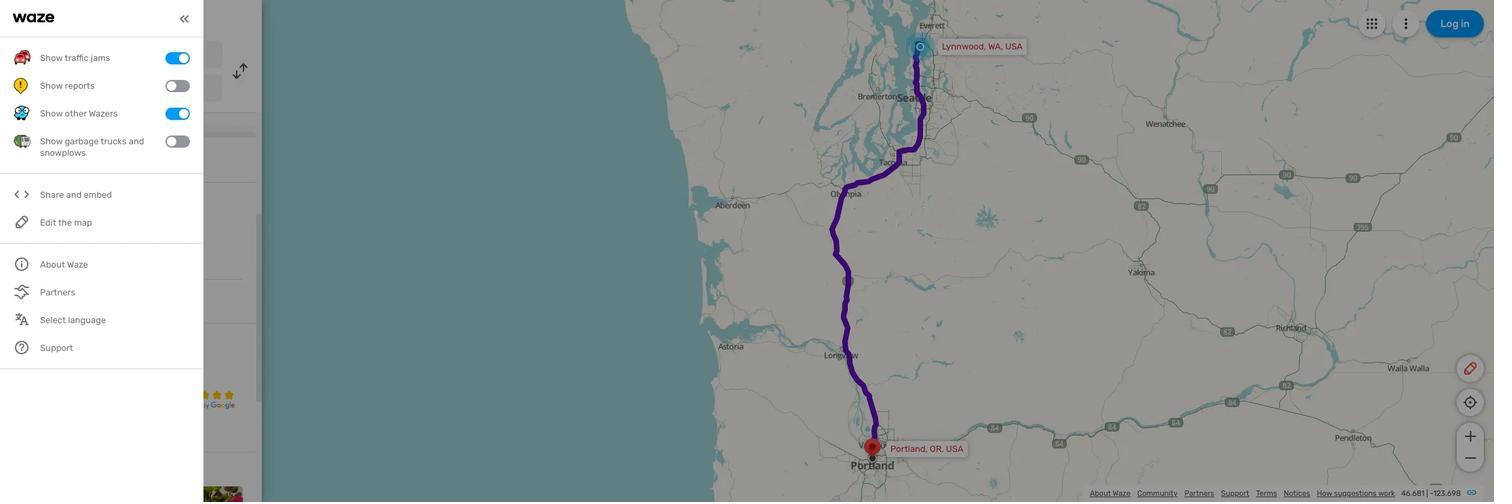 Task type: locate. For each thing, give the bounding box(es) containing it.
usa
[[1005, 41, 1023, 52], [115, 51, 131, 60], [107, 85, 123, 94], [32, 216, 51, 228], [946, 444, 964, 454]]

about waze link
[[1090, 490, 1131, 499]]

share and embed link
[[14, 181, 190, 209]]

usa right portland on the left of the page
[[107, 85, 123, 94]]

5 for 5 4 3
[[14, 352, 19, 364]]

lynnwood wa, usa up portland or, usa
[[50, 50, 131, 61]]

community
[[1137, 490, 1178, 499]]

code image
[[14, 187, 31, 204]]

portland or, usa
[[50, 83, 123, 95]]

lynnwood
[[50, 50, 95, 61], [14, 198, 81, 214]]

community link
[[1137, 490, 1178, 499]]

5 inside 5 4 3
[[14, 352, 19, 364]]

1 vertical spatial or,
[[930, 444, 944, 454]]

46.681
[[1401, 490, 1425, 499]]

wa,
[[988, 41, 1003, 52], [99, 51, 113, 60], [14, 216, 30, 228]]

or, right portland on the left of the page
[[92, 85, 105, 94]]

0 horizontal spatial wa,
[[14, 216, 30, 228]]

share
[[40, 190, 64, 200]]

notices link
[[1284, 490, 1310, 499]]

computer image
[[14, 294, 30, 310]]

link image
[[1466, 488, 1477, 499]]

or, inside portland or, usa
[[92, 85, 105, 94]]

notices
[[1284, 490, 1310, 499]]

www.ci.lynnwood.wa.us
[[41, 296, 146, 307]]

miles
[[60, 103, 85, 113]]

0 horizontal spatial or,
[[92, 85, 105, 94]]

location image
[[14, 80, 30, 96]]

www.ci.lynnwood.wa.us link
[[41, 296, 146, 307]]

lynnwood wa, usa left 'embed'
[[14, 198, 81, 228]]

partners
[[1185, 490, 1215, 499]]

pencil image
[[1462, 361, 1479, 377]]

wa, down code image
[[14, 216, 30, 228]]

1 horizontal spatial wa,
[[99, 51, 113, 60]]

driving directions
[[81, 11, 181, 26]]

review
[[14, 334, 45, 346]]

current location image
[[14, 46, 30, 62]]

wa, down the driving
[[99, 51, 113, 60]]

portland, or, usa
[[891, 444, 964, 454]]

3
[[14, 374, 19, 385]]

0 vertical spatial lynnwood wa, usa
[[50, 50, 131, 61]]

share and embed
[[40, 190, 112, 200]]

support link
[[1221, 490, 1249, 499]]

1 horizontal spatial 5
[[174, 345, 198, 390]]

-
[[1430, 490, 1434, 499]]

usa right lynnwood,
[[1005, 41, 1023, 52]]

lynnwood left 'embed'
[[14, 198, 81, 214]]

wa, right lynnwood,
[[988, 41, 1003, 52]]

190.1 miles
[[38, 103, 85, 113]]

0 vertical spatial lynnwood
[[50, 50, 95, 61]]

partners link
[[1185, 490, 1215, 499]]

0 vertical spatial or,
[[92, 85, 105, 94]]

1 horizontal spatial or,
[[930, 444, 944, 454]]

lynnwood up portland on the left of the page
[[50, 50, 95, 61]]

or,
[[92, 85, 105, 94], [930, 444, 944, 454]]

usa down driving directions
[[115, 51, 131, 60]]

about waze community partners support terms notices how suggestions work 46.681 | -123.698
[[1090, 490, 1461, 499]]

usa right "portland,"
[[946, 444, 964, 454]]

2 horizontal spatial wa,
[[988, 41, 1003, 52]]

portland
[[50, 83, 87, 95]]

5
[[174, 345, 198, 390], [14, 352, 19, 364]]

0 horizontal spatial 5
[[14, 352, 19, 364]]

embed
[[84, 190, 112, 200]]

usa inside portland or, usa
[[107, 85, 123, 94]]

or, right "portland,"
[[930, 444, 944, 454]]

driving
[[81, 11, 122, 26]]

lynnwood wa, usa
[[50, 50, 131, 61], [14, 198, 81, 228]]

and
[[66, 190, 82, 200]]

190.1
[[38, 103, 58, 113]]



Task type: describe. For each thing, give the bounding box(es) containing it.
directions
[[124, 11, 181, 26]]

or, for portland
[[92, 85, 105, 94]]

how suggestions work link
[[1317, 490, 1395, 499]]

lynnwood, wa, usa
[[942, 41, 1023, 52]]

5 4 3
[[14, 352, 19, 385]]

4
[[14, 363, 19, 375]]

|
[[1427, 490, 1428, 499]]

about
[[1090, 490, 1111, 499]]

portland,
[[891, 444, 928, 454]]

how
[[1317, 490, 1332, 499]]

summary
[[47, 334, 89, 346]]

zoom out image
[[1462, 450, 1479, 467]]

support
[[1221, 490, 1249, 499]]

image 4 of lynnwood, lynnwood image
[[188, 487, 243, 503]]

work
[[1378, 490, 1395, 499]]

or, for portland,
[[930, 444, 944, 454]]

5 for 5
[[174, 345, 198, 390]]

terms link
[[1256, 490, 1277, 499]]

1 vertical spatial lynnwood
[[14, 198, 81, 214]]

1 vertical spatial lynnwood wa, usa
[[14, 198, 81, 228]]

usa down "share"
[[32, 216, 51, 228]]

review summary
[[14, 334, 89, 346]]

123.698
[[1434, 490, 1461, 499]]

terms
[[1256, 490, 1277, 499]]

waze
[[1113, 490, 1131, 499]]

zoom in image
[[1462, 429, 1479, 445]]

lynnwood,
[[942, 41, 986, 52]]

suggestions
[[1334, 490, 1377, 499]]



Task type: vqa. For each thing, say whether or not it's contained in the screenshot.
Arrive at
no



